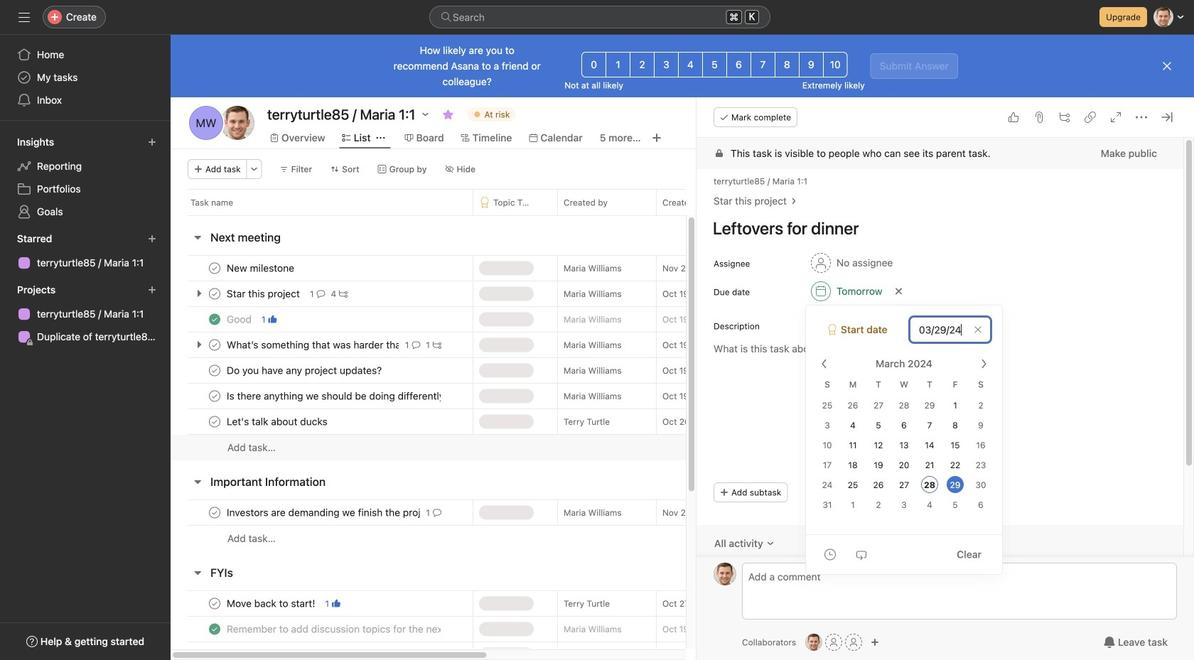 Task type: vqa. For each thing, say whether or not it's contained in the screenshot.
Calendar LINK
no



Task type: describe. For each thing, give the bounding box(es) containing it.
good cell
[[171, 307, 473, 333]]

set to repeat image
[[856, 549, 868, 561]]

new project or portfolio image
[[148, 286, 156, 294]]

insights element
[[0, 129, 171, 226]]

global element
[[0, 35, 171, 120]]

clear due date image
[[974, 326, 983, 334]]

collapse task list for this group image for the "header fyis" 'tree grid'
[[192, 568, 203, 579]]

mark complete image for mark complete option inside the let's talk about ducks cell
[[206, 414, 223, 431]]

mark complete checkbox for investors are demanding we finish the project soon!! cell
[[206, 505, 223, 522]]

task name text field inside what's something that was harder than expected? "cell"
[[224, 338, 400, 352]]

add subtask image
[[1060, 112, 1071, 123]]

creation date for remember to add discussion topics for the next meeting cell
[[657, 642, 756, 661]]

mark complete image for move back to start! cell on the left
[[206, 596, 223, 613]]

remove from starred image
[[443, 109, 454, 120]]

hide sidebar image
[[18, 11, 30, 23]]

add time image
[[825, 549, 836, 561]]

next month image
[[979, 358, 990, 370]]

mark complete checkbox for let's talk about ducks cell
[[206, 414, 223, 431]]

mark complete checkbox for new milestone cell
[[206, 260, 223, 277]]

Search tasks, projects, and more text field
[[430, 6, 771, 28]]

previous month image
[[819, 358, 831, 370]]

all activity image
[[767, 540, 775, 548]]

completed image
[[206, 621, 223, 638]]

task name text field for mark complete image in move back to start! cell
[[224, 597, 320, 611]]

dismiss image
[[1162, 60, 1174, 72]]

tab actions image
[[377, 134, 385, 142]]

main content inside leftovers for dinner dialog
[[697, 138, 1184, 661]]

add items to starred image
[[148, 235, 156, 243]]

1 horizontal spatial add or remove collaborators image
[[871, 639, 880, 647]]

header fyis tree grid
[[171, 591, 1006, 661]]

1 comment image
[[317, 290, 325, 298]]

task name text field for first completed checkbox from the top of the the "header fyis" 'tree grid'
[[224, 623, 442, 637]]

copy task link image
[[1085, 112, 1097, 123]]

clear due date image
[[895, 287, 904, 296]]

expand subtask list for the task what's something that was harder than expected? image
[[193, 339, 205, 351]]

leftovers for dinner dialog
[[697, 97, 1195, 661]]

header important information tree grid
[[171, 500, 1006, 552]]

collapse task list for this group image for header important information "tree grid"
[[192, 477, 203, 488]]

do you have any project updates? cell
[[171, 358, 473, 384]]

mark complete checkbox inside what's something that was harder than expected? "cell"
[[206, 337, 223, 354]]

mark complete checkbox for the do you have any project updates? cell
[[206, 362, 223, 379]]

more actions image
[[250, 165, 259, 174]]

1 like. you liked this task image for mark complete checkbox in move back to start! cell
[[332, 600, 341, 609]]

full screen image
[[1111, 112, 1122, 123]]

attachments: add a file to this task, leftovers for dinner image
[[1034, 112, 1046, 123]]

mark complete checkbox inside star this project cell
[[206, 286, 223, 303]]

1 like. you liked this task image for completed option on the top left of page
[[269, 315, 277, 324]]

new insights image
[[148, 138, 156, 147]]

mark complete image for the do you have any project updates? cell
[[206, 362, 223, 379]]

task name text field inside star this project cell
[[224, 287, 304, 301]]

Task Name text field
[[704, 212, 1167, 245]]

task name text field for mark complete icon inside the new milestone cell
[[224, 261, 299, 276]]

open user profile image
[[714, 563, 737, 586]]

mark complete image inside star this project cell
[[206, 286, 223, 303]]



Task type: locate. For each thing, give the bounding box(es) containing it.
4 task name text field from the top
[[224, 597, 320, 611]]

mark complete image right expand subtask list for the task star this project "icon"
[[206, 286, 223, 303]]

mark complete image inside investors are demanding we finish the project soon!! cell
[[206, 505, 223, 522]]

task name text field for mark complete option inside is there anything we should be doing differently? cell
[[224, 389, 442, 404]]

3 mark complete image from the top
[[206, 596, 223, 613]]

2 mark complete checkbox from the top
[[206, 286, 223, 303]]

4 mark complete checkbox from the top
[[206, 596, 223, 613]]

0 horizontal spatial 1 like. you liked this task image
[[269, 315, 277, 324]]

1 mark complete checkbox from the top
[[206, 260, 223, 277]]

Completed checkbox
[[206, 621, 223, 638], [206, 647, 223, 661]]

0 vertical spatial completed image
[[206, 311, 223, 328]]

4 task name text field from the top
[[224, 389, 442, 404]]

2 mark complete image from the top
[[206, 337, 223, 354]]

1 like. you liked this task image
[[269, 315, 277, 324], [332, 600, 341, 609]]

mark complete checkbox inside let's talk about ducks cell
[[206, 414, 223, 431]]

let's talk about ducks cell
[[171, 409, 473, 435]]

mark complete checkbox inside is there anything we should be doing differently? cell
[[206, 388, 223, 405]]

4 mark complete checkbox from the top
[[206, 414, 223, 431]]

1 horizontal spatial 1 like. you liked this task image
[[332, 600, 341, 609]]

task name text field inside investors are demanding we finish the project soon!! cell
[[224, 506, 421, 520]]

0 vertical spatial 1 like. you liked this task image
[[269, 315, 277, 324]]

move back to start! cell
[[171, 591, 473, 617]]

0 vertical spatial collapse task list for this group image
[[192, 232, 203, 243]]

0 vertical spatial mark complete image
[[206, 286, 223, 303]]

None field
[[430, 6, 771, 28]]

3 collapse task list for this group image from the top
[[192, 568, 203, 579]]

expand subtask list for the task star this project image
[[193, 288, 205, 299]]

Task name text field
[[224, 287, 304, 301], [224, 313, 256, 327], [224, 364, 386, 378], [224, 389, 442, 404], [224, 506, 421, 520], [224, 623, 442, 637]]

mark complete image for mark complete option inside new milestone cell
[[206, 260, 223, 277]]

mark complete checkbox for move back to start! cell on the left
[[206, 596, 223, 613]]

task name text field inside new milestone cell
[[224, 261, 299, 276]]

5 task name text field from the top
[[224, 506, 421, 520]]

1 vertical spatial mark complete image
[[206, 362, 223, 379]]

2 mark complete checkbox from the top
[[206, 362, 223, 379]]

starred element
[[0, 226, 171, 277]]

header next meeting tree grid
[[171, 255, 1006, 461]]

2 completed checkbox from the top
[[206, 647, 223, 661]]

task name text field inside is there anything we should be doing differently? cell
[[224, 389, 442, 404]]

option group
[[582, 52, 848, 78]]

2 completed image from the top
[[206, 647, 223, 661]]

main content
[[697, 138, 1184, 661]]

completed image inside the "header fyis" 'tree grid'
[[206, 647, 223, 661]]

None radio
[[679, 52, 703, 78], [703, 52, 728, 78], [751, 52, 776, 78], [775, 52, 800, 78], [799, 52, 824, 78], [679, 52, 703, 78], [703, 52, 728, 78], [751, 52, 776, 78], [775, 52, 800, 78], [799, 52, 824, 78]]

6 task name text field from the top
[[224, 623, 442, 637]]

2 collapse task list for this group image from the top
[[192, 477, 203, 488]]

completed image
[[206, 311, 223, 328], [206, 647, 223, 661]]

3 task name text field from the top
[[224, 415, 332, 429]]

1 mark complete image from the top
[[206, 260, 223, 277]]

0 vertical spatial completed checkbox
[[206, 621, 223, 638]]

mark complete image
[[206, 286, 223, 303], [206, 362, 223, 379], [206, 596, 223, 613]]

2 task name text field from the top
[[224, 338, 400, 352]]

1 completed image from the top
[[206, 311, 223, 328]]

task name text field inside remember to add discussion topics for the next meeting cell
[[224, 623, 442, 637]]

mark complete checkbox inside the do you have any project updates? cell
[[206, 362, 223, 379]]

mark complete image inside new milestone cell
[[206, 260, 223, 277]]

mark complete image down completed option on the top left of page
[[206, 362, 223, 379]]

Due date text field
[[910, 317, 992, 343]]

investors are demanding we finish the project soon!! cell
[[171, 500, 473, 526]]

1 mark complete image from the top
[[206, 286, 223, 303]]

task name text field for completed option on the top left of page
[[224, 313, 256, 327]]

mark complete checkbox inside investors are demanding we finish the project soon!! cell
[[206, 505, 223, 522]]

row
[[171, 189, 1006, 216], [188, 215, 988, 216], [171, 255, 1006, 282], [171, 307, 1006, 333], [171, 332, 1006, 358], [171, 358, 1006, 384], [171, 383, 1006, 410], [171, 409, 1006, 435], [171, 435, 1006, 461], [171, 500, 1006, 526], [171, 526, 1006, 552], [171, 591, 1006, 617], [171, 617, 1006, 643], [171, 642, 1006, 661]]

mark complete checkbox inside move back to start! cell
[[206, 596, 223, 613]]

1 vertical spatial completed image
[[206, 647, 223, 661]]

1 completed checkbox from the top
[[206, 621, 223, 638]]

mark complete image inside what's something that was harder than expected? "cell"
[[206, 337, 223, 354]]

new milestone cell
[[171, 255, 473, 282]]

what's something that was harder than expected? cell
[[171, 332, 473, 358]]

1 vertical spatial 1 like. you liked this task image
[[332, 600, 341, 609]]

3 mark complete image from the top
[[206, 388, 223, 405]]

0 likes. click to like this task image
[[1009, 112, 1020, 123]]

add or remove collaborators image
[[806, 634, 823, 652], [871, 639, 880, 647]]

mark complete image
[[206, 260, 223, 277], [206, 337, 223, 354], [206, 388, 223, 405], [206, 414, 223, 431], [206, 505, 223, 522]]

2 vertical spatial collapse task list for this group image
[[192, 568, 203, 579]]

task name text field for mark complete icon inside the let's talk about ducks cell
[[224, 415, 332, 429]]

task name text field inside the do you have any project updates? cell
[[224, 364, 386, 378]]

mark complete image up completed icon
[[206, 596, 223, 613]]

mark complete image inside is there anything we should be doing differently? cell
[[206, 388, 223, 405]]

1 mark complete checkbox from the top
[[206, 337, 223, 354]]

Task name text field
[[224, 261, 299, 276], [224, 338, 400, 352], [224, 415, 332, 429], [224, 597, 320, 611], [224, 648, 442, 661]]

Mark complete checkbox
[[206, 260, 223, 277], [206, 286, 223, 303], [206, 388, 223, 405], [206, 414, 223, 431]]

task name text field for mark complete checkbox within the the do you have any project updates? cell
[[224, 364, 386, 378]]

2 vertical spatial mark complete image
[[206, 596, 223, 613]]

3 task name text field from the top
[[224, 364, 386, 378]]

completed image inside good cell
[[206, 311, 223, 328]]

mark complete image inside let's talk about ducks cell
[[206, 414, 223, 431]]

1 remember to add discussion topics for the next meeting cell from the top
[[171, 617, 473, 643]]

2 remember to add discussion topics for the next meeting cell from the top
[[171, 642, 473, 661]]

None radio
[[582, 52, 607, 78], [606, 52, 631, 78], [630, 52, 655, 78], [654, 52, 679, 78], [727, 52, 752, 78], [824, 52, 848, 78], [582, 52, 607, 78], [606, 52, 631, 78], [630, 52, 655, 78], [654, 52, 679, 78], [727, 52, 752, 78], [824, 52, 848, 78]]

task name text field for mark complete checkbox within the investors are demanding we finish the project soon!! cell
[[224, 506, 421, 520]]

mark complete image for mark complete option inside is there anything we should be doing differently? cell
[[206, 388, 223, 405]]

4 mark complete image from the top
[[206, 414, 223, 431]]

collapse task list for this group image for "header next meeting" tree grid
[[192, 232, 203, 243]]

5 mark complete image from the top
[[206, 505, 223, 522]]

star this project cell
[[171, 281, 473, 307]]

2 task name text field from the top
[[224, 313, 256, 327]]

collapse task list for this group image
[[192, 232, 203, 243], [192, 477, 203, 488], [192, 568, 203, 579]]

completed image for completed option on the top left of page
[[206, 311, 223, 328]]

close details image
[[1162, 112, 1174, 123]]

1 like. you liked this task image inside move back to start! cell
[[332, 600, 341, 609]]

1 task name text field from the top
[[224, 261, 299, 276]]

1 collapse task list for this group image from the top
[[192, 232, 203, 243]]

Completed checkbox
[[206, 311, 223, 328]]

1 like. you liked this task image inside good cell
[[269, 315, 277, 324]]

mark complete image inside move back to start! cell
[[206, 596, 223, 613]]

task name text field inside good cell
[[224, 313, 256, 327]]

1 comment image
[[433, 509, 442, 517]]

mark complete checkbox for is there anything we should be doing differently? cell
[[206, 388, 223, 405]]

1 task name text field from the top
[[224, 287, 304, 301]]

remember to add discussion topics for the next meeting cell
[[171, 617, 473, 643], [171, 642, 473, 661]]

Mark complete checkbox
[[206, 337, 223, 354], [206, 362, 223, 379], [206, 505, 223, 522], [206, 596, 223, 613]]

5 task name text field from the top
[[224, 648, 442, 661]]

is there anything we should be doing differently? cell
[[171, 383, 473, 410]]

1 vertical spatial completed checkbox
[[206, 647, 223, 661]]

4 subtasks image
[[339, 290, 348, 298]]

more actions for this task image
[[1137, 112, 1148, 123]]

3 mark complete checkbox from the top
[[206, 505, 223, 522]]

completed image for 1st completed checkbox from the bottom of the the "header fyis" 'tree grid'
[[206, 647, 223, 661]]

task name text field inside let's talk about ducks cell
[[224, 415, 332, 429]]

3 mark complete checkbox from the top
[[206, 388, 223, 405]]

projects element
[[0, 277, 171, 351]]

2 mark complete image from the top
[[206, 362, 223, 379]]

mark complete checkbox inside new milestone cell
[[206, 260, 223, 277]]

mark complete image inside the do you have any project updates? cell
[[206, 362, 223, 379]]

1 vertical spatial collapse task list for this group image
[[192, 477, 203, 488]]

0 horizontal spatial add or remove collaborators image
[[806, 634, 823, 652]]

task name text field inside move back to start! cell
[[224, 597, 320, 611]]



